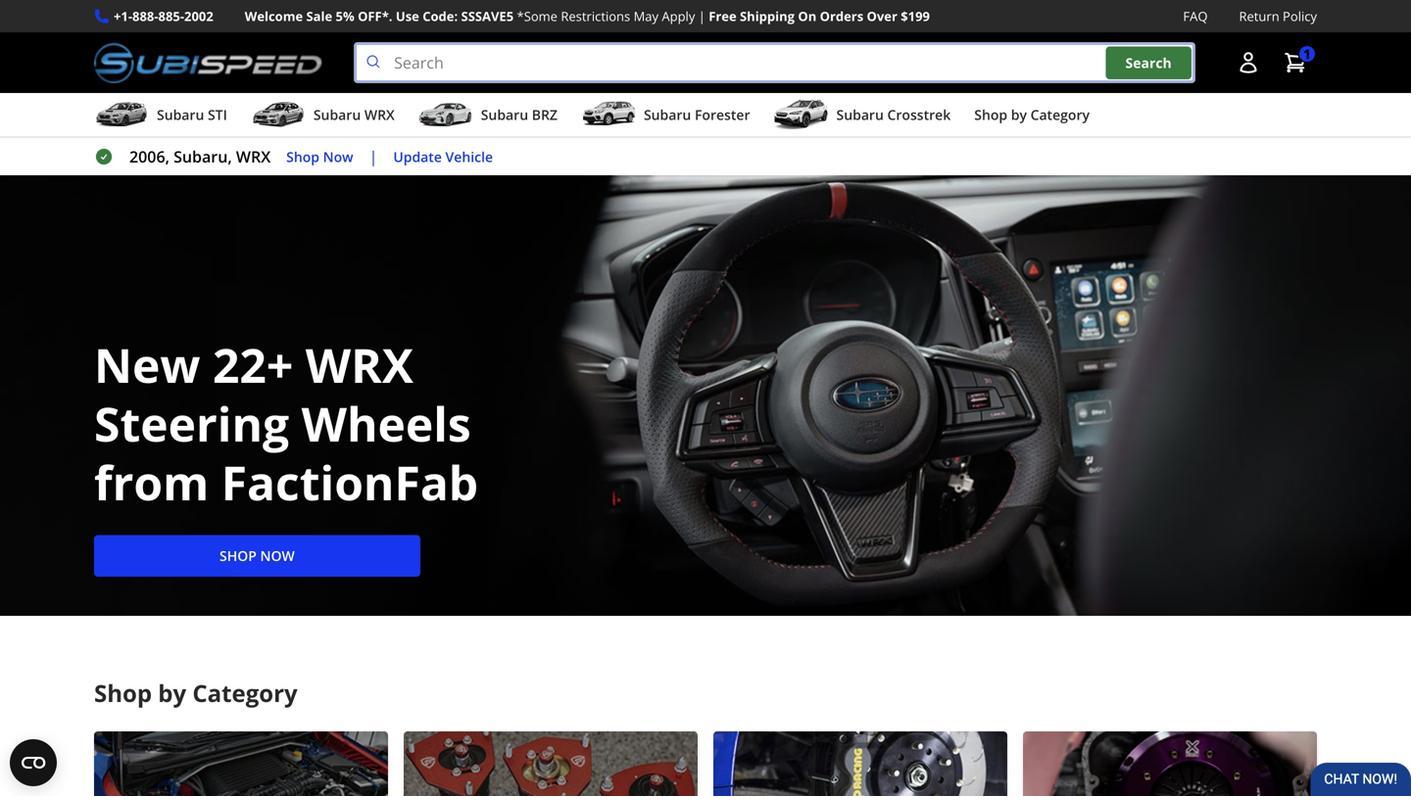 Task type: describe. For each thing, give the bounding box(es) containing it.
a subaru crosstrek thumbnail image image
[[774, 100, 829, 130]]

2006,
[[129, 146, 170, 167]]

1
[[1304, 44, 1311, 63]]

subaru brz
[[481, 105, 558, 124]]

sti
[[208, 105, 227, 124]]

subaru,
[[174, 146, 232, 167]]

use
[[396, 7, 419, 25]]

1 button
[[1274, 43, 1317, 82]]

free
[[709, 7, 737, 25]]

wrx for 22+
[[306, 333, 413, 397]]

sssave5
[[461, 7, 514, 25]]

22+
[[213, 333, 293, 397]]

restrictions
[[561, 7, 630, 25]]

+1-888-885-2002
[[114, 7, 213, 25]]

shop now link
[[94, 536, 420, 577]]

on
[[798, 7, 817, 25]]

off*.
[[358, 7, 393, 25]]

shop
[[220, 547, 257, 565]]

0 vertical spatial shop by category
[[974, 105, 1090, 124]]

shop now link
[[286, 146, 353, 168]]

subaru sti
[[157, 105, 227, 124]]

faq link
[[1183, 6, 1208, 27]]

5%
[[336, 7, 355, 25]]

a subaru brz thumbnail image image
[[418, 100, 473, 130]]

subaru brz button
[[418, 97, 558, 136]]

shop now
[[286, 147, 353, 166]]

shipping
[[740, 7, 795, 25]]

885-
[[158, 7, 184, 25]]

factionfab
[[221, 450, 478, 514]]

shop by category button
[[974, 97, 1090, 136]]

drivetrain image
[[1023, 732, 1317, 797]]

by inside 'dropdown button'
[[1011, 105, 1027, 124]]

button image
[[1237, 51, 1260, 75]]

brz
[[532, 105, 558, 124]]

forester
[[695, 105, 750, 124]]

0 vertical spatial |
[[699, 7, 706, 25]]

crosstrek
[[888, 105, 951, 124]]

1 vertical spatial shop by category
[[94, 678, 298, 710]]

*some
[[517, 7, 558, 25]]

update vehicle
[[393, 147, 493, 166]]

shop now
[[220, 547, 295, 565]]

subaru for subaru sti
[[157, 105, 204, 124]]

subaru for subaru crosstrek
[[837, 105, 884, 124]]

update vehicle button
[[393, 146, 493, 168]]

1 vertical spatial category
[[192, 678, 298, 710]]

2002
[[184, 7, 213, 25]]

now
[[260, 547, 295, 565]]



Task type: locate. For each thing, give the bounding box(es) containing it.
subaru wrx button
[[251, 97, 395, 136]]

|
[[699, 7, 706, 25], [369, 146, 378, 167]]

from
[[94, 450, 209, 514]]

subaru left forester
[[644, 105, 691, 124]]

wheels
[[301, 391, 471, 456]]

0 horizontal spatial shop by category
[[94, 678, 298, 710]]

orders
[[820, 7, 864, 25]]

code:
[[423, 7, 458, 25]]

2 vertical spatial shop
[[94, 678, 152, 710]]

0 horizontal spatial shop
[[94, 678, 152, 710]]

now
[[323, 147, 353, 166]]

1 vertical spatial wrx
[[236, 146, 271, 167]]

welcome
[[245, 7, 303, 25]]

888-
[[132, 7, 158, 25]]

over
[[867, 7, 898, 25]]

wrx for subaru,
[[236, 146, 271, 167]]

0 vertical spatial by
[[1011, 105, 1027, 124]]

shop inside 'dropdown button'
[[974, 105, 1008, 124]]

new 22+ wrx steering wheels from factionfab
[[94, 333, 478, 514]]

policy
[[1283, 7, 1317, 25]]

search input field
[[354, 42, 1196, 83]]

subaru for subaru forester
[[644, 105, 691, 124]]

subaru left sti
[[157, 105, 204, 124]]

0 vertical spatial shop
[[974, 105, 1008, 124]]

subaru forester
[[644, 105, 750, 124]]

faq
[[1183, 7, 1208, 25]]

1 subaru from the left
[[157, 105, 204, 124]]

subispeed logo image
[[94, 42, 323, 83]]

2 horizontal spatial shop
[[974, 105, 1008, 124]]

5 subaru from the left
[[837, 105, 884, 124]]

wrx inside new 22+ wrx steering wheels from factionfab
[[306, 333, 413, 397]]

0 vertical spatial category
[[1031, 105, 1090, 124]]

subaru left brz
[[481, 105, 528, 124]]

return
[[1239, 7, 1280, 25]]

2006, subaru, wrx
[[129, 146, 271, 167]]

0 horizontal spatial category
[[192, 678, 298, 710]]

+1-888-885-2002 link
[[114, 6, 213, 27]]

shop by category
[[974, 105, 1090, 124], [94, 678, 298, 710]]

open widget image
[[10, 740, 57, 787]]

subaru up now
[[314, 105, 361, 124]]

1 horizontal spatial shop
[[286, 147, 320, 166]]

update
[[393, 147, 442, 166]]

+1-
[[114, 7, 132, 25]]

a subaru sti thumbnail image image
[[94, 100, 149, 130]]

subaru wrx
[[314, 105, 395, 124]]

wrx inside subaru wrx dropdown button
[[364, 105, 395, 124]]

3 subaru from the left
[[481, 105, 528, 124]]

engine image
[[94, 732, 388, 797]]

category
[[1031, 105, 1090, 124], [192, 678, 298, 710]]

1 horizontal spatial |
[[699, 7, 706, 25]]

a subaru forester thumbnail image image
[[581, 100, 636, 130]]

new
[[94, 333, 200, 397]]

by
[[1011, 105, 1027, 124], [158, 678, 186, 710]]

return policy link
[[1239, 6, 1317, 27]]

1 vertical spatial |
[[369, 146, 378, 167]]

2 vertical spatial wrx
[[306, 333, 413, 397]]

4 subaru from the left
[[644, 105, 691, 124]]

1 horizontal spatial shop by category
[[974, 105, 1090, 124]]

2 subaru from the left
[[314, 105, 361, 124]]

subaru inside dropdown button
[[481, 105, 528, 124]]

| left free
[[699, 7, 706, 25]]

search button
[[1106, 46, 1192, 79]]

return policy
[[1239, 7, 1317, 25]]

suspension image
[[404, 732, 698, 797]]

sale
[[306, 7, 332, 25]]

subaru right a subaru crosstrek thumbnail image
[[837, 105, 884, 124]]

subaru
[[157, 105, 204, 124], [314, 105, 361, 124], [481, 105, 528, 124], [644, 105, 691, 124], [837, 105, 884, 124]]

steering wheel image
[[0, 176, 1411, 617]]

0 horizontal spatial by
[[158, 678, 186, 710]]

subaru crosstrek
[[837, 105, 951, 124]]

| right now
[[369, 146, 378, 167]]

1 horizontal spatial category
[[1031, 105, 1090, 124]]

0 vertical spatial wrx
[[364, 105, 395, 124]]

steering
[[94, 391, 289, 456]]

wrx
[[364, 105, 395, 124], [236, 146, 271, 167], [306, 333, 413, 397]]

$199
[[901, 7, 930, 25]]

subaru for subaru wrx
[[314, 105, 361, 124]]

0 horizontal spatial |
[[369, 146, 378, 167]]

brakes image
[[714, 732, 1008, 797]]

subaru for subaru brz
[[481, 105, 528, 124]]

1 horizontal spatial by
[[1011, 105, 1027, 124]]

search
[[1126, 53, 1172, 72]]

apply
[[662, 7, 695, 25]]

subaru crosstrek button
[[774, 97, 951, 136]]

shop
[[974, 105, 1008, 124], [286, 147, 320, 166], [94, 678, 152, 710]]

a subaru wrx thumbnail image image
[[251, 100, 306, 130]]

vehicle
[[446, 147, 493, 166]]

category inside shop by category 'dropdown button'
[[1031, 105, 1090, 124]]

subaru sti button
[[94, 97, 227, 136]]

may
[[634, 7, 659, 25]]

1 vertical spatial by
[[158, 678, 186, 710]]

welcome sale 5% off*. use code: sssave5 *some restrictions may apply | free shipping on orders over $199
[[245, 7, 930, 25]]

subaru forester button
[[581, 97, 750, 136]]

1 vertical spatial shop
[[286, 147, 320, 166]]



Task type: vqa. For each thing, say whether or not it's contained in the screenshot.
the FAQ
yes



